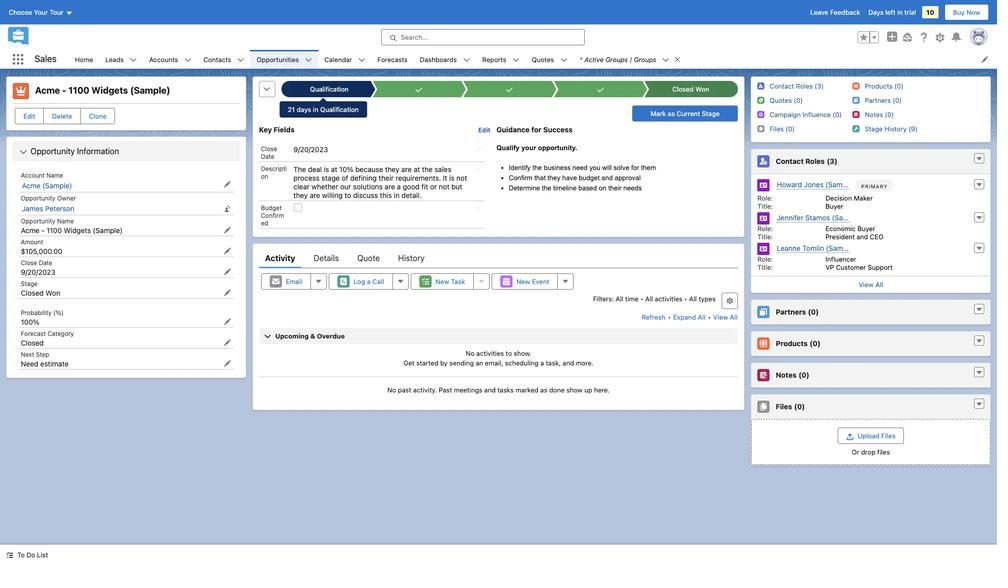 Task type: locate. For each thing, give the bounding box(es) containing it.
qualification right the :
[[305, 109, 347, 118]]

0 horizontal spatial activities
[[477, 349, 504, 357]]

2 at from the left
[[414, 165, 420, 174]]

view all link down support on the top
[[752, 276, 991, 293]]

0 vertical spatial activities
[[655, 295, 683, 303]]

2 vertical spatial a
[[541, 359, 544, 367]]

opportunity for opportunity owner
[[21, 195, 55, 202]]

are left good
[[385, 182, 395, 191]]

0 vertical spatial confirm
[[509, 174, 533, 182]]

a inside button
[[367, 277, 371, 286]]

2 vertical spatial in
[[394, 191, 400, 200]]

1 role: from the top
[[758, 194, 773, 202]]

solve
[[614, 164, 630, 172]]

home link
[[69, 50, 99, 69]]

stage right current
[[702, 109, 720, 118]]

1 horizontal spatial won
[[696, 85, 710, 93]]

new left task
[[436, 277, 449, 286]]

• left expand
[[668, 313, 671, 321]]

text default image inside "leads" list item
[[130, 56, 137, 64]]

1 vertical spatial view all link
[[713, 309, 739, 325]]

1 horizontal spatial a
[[397, 182, 401, 191]]

email,
[[485, 359, 504, 367]]

acme down "account"
[[22, 181, 40, 190]]

clone
[[89, 112, 107, 120]]

no past activity. past meetings and tasks marked as done show up here.
[[388, 386, 610, 394]]

all right expand
[[698, 313, 706, 321]]

close date up descripti
[[261, 145, 277, 160]]

edit forecast category image
[[224, 339, 231, 346]]

1 horizontal spatial on
[[599, 184, 607, 192]]

groups right |
[[634, 55, 657, 63]]

for up qualify your opportunity.
[[532, 125, 542, 134]]

1 horizontal spatial in
[[394, 191, 400, 200]]

stage history image
[[853, 125, 860, 132]]

• down types
[[708, 313, 711, 321]]

the left sales
[[422, 165, 433, 174]]

or drop files
[[852, 448, 891, 456]]

0 horizontal spatial 9/20/2023
[[21, 268, 55, 277]]

(0) down "notes (0)"
[[795, 402, 805, 411]]

as
[[668, 109, 675, 118], [541, 386, 548, 394]]

2 horizontal spatial are
[[402, 165, 412, 174]]

0 horizontal spatial for
[[532, 125, 542, 134]]

edit probability (%) image
[[224, 318, 231, 325]]

1 vertical spatial a
[[367, 277, 371, 286]]

closed won up probability (%)
[[21, 289, 60, 297]]

0 horizontal spatial is
[[324, 165, 329, 174]]

mark as current stage
[[651, 109, 720, 118]]

1 horizontal spatial edit
[[479, 126, 491, 134]]

by
[[440, 359, 448, 367]]

group
[[858, 31, 880, 43]]

leads
[[105, 55, 124, 63]]

partners (0)
[[865, 96, 902, 104]]

upcoming
[[275, 332, 309, 340]]

and left the 'tasks' at the bottom of the page
[[485, 386, 496, 394]]

(0) for partners (0)
[[809, 308, 819, 316]]

closed up probability
[[21, 289, 44, 297]]

qualify
[[497, 144, 520, 152]]

0 horizontal spatial are
[[310, 191, 320, 200]]

the inside "the deal is at 10% because they are at the sales process stage of defining their requirements.  it is not clear whether our solutions are a good fit or not but they are willing to discuss this in detail."
[[422, 165, 433, 174]]

edit down 'opportunity' icon
[[23, 112, 35, 120]]

(sample)
[[130, 85, 170, 96], [826, 180, 856, 189], [42, 181, 72, 190], [833, 213, 862, 222], [93, 226, 123, 235], [826, 244, 856, 253]]

qualification up 21 days in qualification
[[310, 85, 349, 93]]

no inside 'no activities to show. get started by sending an email, scheduling a task, and more.'
[[466, 349, 475, 357]]

on inside descripti on
[[261, 173, 268, 180]]

1100 up delete button
[[68, 85, 89, 96]]

1 horizontal spatial groups
[[634, 55, 657, 63]]

are up good
[[402, 165, 412, 174]]

stage for stage : qualification
[[282, 109, 301, 118]]

their
[[379, 174, 394, 182], [609, 184, 622, 192]]

buyer right the economic
[[858, 225, 876, 233]]

2 role: from the top
[[758, 225, 773, 233]]

(0) inside files 'element'
[[795, 402, 805, 411]]

it
[[443, 174, 448, 182]]

to
[[345, 191, 351, 200], [506, 349, 512, 357]]

1 horizontal spatial no
[[466, 349, 475, 357]]

0 vertical spatial -
[[62, 85, 66, 96]]

support
[[868, 263, 893, 271]]

closed up "mark as current stage"
[[673, 85, 694, 93]]

0 vertical spatial view
[[859, 281, 874, 289]]

a right log
[[367, 277, 371, 286]]

opportunity.
[[538, 144, 577, 152]]

delete
[[52, 112, 72, 120]]

howard jones (sample)
[[777, 180, 856, 189]]

activity.
[[413, 386, 437, 394]]

2 vertical spatial role:
[[758, 255, 773, 263]]

0 horizontal spatial -
[[41, 226, 45, 235]]

a inside "the deal is at 10% because they are at the sales process stage of defining their requirements.  it is not clear whether our solutions are a good fit or not but they are willing to discuss this in detail."
[[397, 182, 401, 191]]

leanne tomlin (sample) link
[[777, 244, 856, 253]]

0 horizontal spatial view all link
[[713, 309, 739, 325]]

- down opportunity name
[[41, 226, 45, 235]]

on up budget
[[261, 173, 268, 180]]

text default image inside calendar "list item"
[[358, 56, 365, 64]]

feedback
[[831, 8, 861, 16]]

on right based
[[599, 184, 607, 192]]

files up "files"
[[882, 432, 896, 440]]

on inside identify the business need you will solve for them confirm that they have budget and approval determine the timeline based on their needs
[[599, 184, 607, 192]]

products
[[776, 339, 808, 348]]

acme right 'opportunity' icon
[[35, 85, 60, 96]]

text default image inside reports list item
[[513, 56, 520, 64]]

0 horizontal spatial they
[[294, 191, 308, 200]]

opportunity image
[[13, 83, 29, 99]]

0 horizontal spatial 1100
[[47, 226, 62, 235]]

0 vertical spatial opportunity
[[31, 147, 75, 156]]

calendar link
[[318, 50, 358, 69]]

role: down jennifer stamos (sample) icon
[[758, 255, 773, 263]]

campaign
[[770, 111, 801, 119]]

opportunity up james
[[21, 195, 55, 202]]

10
[[927, 8, 935, 16]]

1 vertical spatial activities
[[477, 349, 504, 357]]

stage up probability
[[21, 280, 38, 288]]

1 vertical spatial 9/20/2023
[[21, 268, 55, 277]]

title: down leanne tomlin (sample) image
[[758, 263, 773, 271]]

0 horizontal spatial no
[[388, 386, 396, 394]]

1 vertical spatial files
[[882, 432, 896, 440]]

0 vertical spatial view all link
[[752, 276, 991, 293]]

0 vertical spatial in
[[898, 8, 903, 16]]

1 vertical spatial for
[[632, 164, 640, 172]]

buyer up jennifer stamos (sample)
[[826, 202, 844, 210]]

james peterson link
[[22, 204, 74, 213]]

are right the clear
[[310, 191, 320, 200]]

to inside "the deal is at 10% because they are at the sales process stage of defining their requirements.  it is not clear whether our solutions are a good fit or not but they are willing to discuss this in detail."
[[345, 191, 351, 200]]

date inside close date
[[261, 153, 275, 160]]

quotes link
[[526, 50, 560, 69]]

new inside new event button
[[517, 277, 530, 286]]

they inside identify the business need you will solve for them confirm that they have budget and approval determine the timeline based on their needs
[[548, 174, 561, 182]]

• right time
[[641, 295, 644, 303]]

confirm inside identify the business need you will solve for them confirm that they have budget and approval determine the timeline based on their needs
[[509, 174, 533, 182]]

won up (%)
[[46, 289, 60, 297]]

1 vertical spatial their
[[609, 184, 622, 192]]

not right it
[[457, 174, 467, 182]]

history
[[398, 254, 425, 263]]

to
[[17, 551, 25, 559]]

role: for leanne
[[758, 255, 773, 263]]

the
[[533, 164, 542, 172], [422, 165, 433, 174], [542, 184, 552, 192]]

title: up leanne tomlin (sample) image
[[758, 233, 773, 241]]

close down $105,000.00
[[21, 259, 37, 267]]

2 title: from the top
[[758, 233, 773, 241]]

qualification link
[[287, 81, 371, 97]]

1 vertical spatial name
[[57, 217, 74, 225]]

(0) for products (0)
[[810, 339, 821, 348]]

acme - 1100 widgets (sample) up clone button
[[35, 85, 170, 96]]

no left past
[[388, 386, 396, 394]]

activities inside 'no activities to show. get started by sending an email, scheduling a task, and more.'
[[477, 349, 504, 357]]

stage up fields
[[282, 109, 301, 118]]

text default image
[[675, 56, 682, 63], [130, 56, 137, 64], [184, 56, 191, 64], [238, 56, 245, 64], [305, 56, 312, 64], [513, 56, 520, 64], [19, 148, 28, 156], [976, 306, 983, 313], [976, 369, 983, 377], [976, 401, 983, 408]]

1 vertical spatial 1100
[[47, 226, 62, 235]]

1 vertical spatial role:
[[758, 225, 773, 233]]

amount
[[21, 238, 43, 246]]

• up expand
[[685, 295, 688, 303]]

tab list
[[259, 248, 739, 268]]

1 horizontal spatial their
[[609, 184, 622, 192]]

role: for jennifer
[[758, 225, 773, 233]]

a left good
[[397, 182, 401, 191]]

primary
[[862, 183, 888, 189]]

1 horizontal spatial close
[[261, 145, 277, 153]]

history link
[[398, 248, 425, 268]]

stage history (9)
[[865, 125, 918, 133]]

21
[[288, 105, 295, 114]]

opportunity up account name
[[31, 147, 75, 156]]

false image
[[294, 203, 302, 212]]

acme up amount
[[21, 226, 39, 235]]

is
[[324, 165, 329, 174], [449, 174, 455, 182]]

2 horizontal spatial in
[[898, 8, 903, 16]]

as inside button
[[668, 109, 675, 118]]

new for new event
[[517, 277, 530, 286]]

edit amount image
[[224, 248, 231, 255]]

text default image
[[358, 56, 365, 64], [463, 56, 470, 64], [560, 56, 568, 64], [663, 56, 670, 64], [976, 155, 983, 163], [976, 338, 983, 345], [6, 552, 13, 559]]

1 vertical spatial title:
[[758, 233, 773, 241]]

accounts
[[149, 55, 178, 63]]

2 new from the left
[[517, 277, 530, 286]]

9/20/2023 down $105,000.00
[[21, 268, 55, 277]]

widgets down peterson
[[64, 226, 91, 235]]

edit left guidance
[[479, 126, 491, 134]]

1 vertical spatial contact
[[776, 157, 804, 166]]

0 horizontal spatial a
[[367, 277, 371, 286]]

trial
[[905, 8, 917, 16]]

1 vertical spatial buyer
[[858, 225, 876, 233]]

is right it
[[449, 174, 455, 182]]

new inside new task button
[[436, 277, 449, 286]]

their down approval
[[609, 184, 622, 192]]

1 horizontal spatial closed won
[[673, 85, 710, 93]]

stage down notes (0) link
[[865, 125, 883, 133]]

3 role: from the top
[[758, 255, 773, 263]]

0 horizontal spatial to
[[345, 191, 351, 200]]

0 horizontal spatial edit
[[23, 112, 35, 120]]

not right 'or'
[[439, 182, 450, 191]]

1 horizontal spatial view
[[859, 281, 874, 289]]

notes (0) link
[[865, 111, 895, 119]]

good
[[403, 182, 420, 191]]

contact roles image
[[758, 82, 765, 89]]

1 horizontal spatial they
[[385, 165, 400, 174]]

no for activities
[[466, 349, 475, 357]]

they up false image
[[294, 191, 308, 200]]

widgets up clone button
[[92, 85, 128, 96]]

they right because
[[385, 165, 400, 174]]

probability (%)
[[21, 309, 64, 317]]

reports link
[[476, 50, 513, 69]]

new
[[436, 277, 449, 286], [517, 277, 530, 286]]

campaign influence (0) link
[[770, 111, 842, 119]]

in right days
[[313, 105, 319, 114]]

files down the "notes"
[[776, 402, 793, 411]]

mark
[[651, 109, 666, 118]]

new left event
[[517, 277, 530, 286]]

1 at from the left
[[331, 165, 338, 174]]

1 horizontal spatial not
[[457, 174, 467, 182]]

list
[[69, 50, 998, 69]]

closed
[[673, 85, 694, 93], [21, 289, 44, 297], [21, 339, 44, 347]]

a left task, on the bottom of page
[[541, 359, 544, 367]]

name up acme (sample)
[[46, 172, 63, 179]]

to right willing
[[345, 191, 351, 200]]

close date down $105,000.00
[[21, 259, 52, 267]]

in right this
[[394, 191, 400, 200]]

view all link down types
[[713, 309, 739, 325]]

0 horizontal spatial in
[[313, 105, 319, 114]]

1 horizontal spatial widgets
[[92, 85, 128, 96]]

in for left
[[898, 8, 903, 16]]

name down peterson
[[57, 217, 74, 225]]

edit close date image
[[224, 268, 231, 276]]

forecast category
[[21, 330, 74, 338]]

3 title: from the top
[[758, 263, 773, 271]]

1 vertical spatial they
[[548, 174, 561, 182]]

0 vertical spatial on
[[261, 173, 268, 180]]

all right time
[[646, 295, 653, 303]]

role: up leanne tomlin (sample) image
[[758, 225, 773, 233]]

1 vertical spatial close
[[21, 259, 37, 267]]

0 horizontal spatial files
[[776, 402, 793, 411]]

close
[[261, 145, 277, 153], [21, 259, 37, 267]]

2 vertical spatial they
[[294, 191, 308, 200]]

left
[[886, 8, 896, 16]]

will
[[603, 164, 612, 172]]

and inside 'no activities to show. get started by sending an email, scheduling a task, and more.'
[[563, 359, 574, 367]]

1 vertical spatial opportunity
[[21, 195, 55, 202]]

contact up quotes (0)
[[770, 82, 795, 90]]

(0) for files (0)
[[795, 402, 805, 411]]

text default image inside opportunity information dropdown button
[[19, 148, 28, 156]]

close down the "key" at top left
[[261, 145, 277, 153]]

0 vertical spatial a
[[397, 182, 401, 191]]

(0) right partners
[[809, 308, 819, 316]]

list item
[[574, 50, 686, 69]]

groups left |
[[606, 55, 628, 63]]

as left done
[[541, 386, 548, 394]]

buyer
[[826, 202, 844, 210], [858, 225, 876, 233]]

0 horizontal spatial new
[[436, 277, 449, 286]]

not
[[457, 174, 467, 182], [439, 182, 450, 191]]

(0) right the "notes"
[[799, 371, 810, 380]]

2 vertical spatial title:
[[758, 263, 773, 271]]

title: for leanne
[[758, 263, 773, 271]]

their up this
[[379, 174, 394, 182]]

view down the vp customer support
[[859, 281, 874, 289]]

the up that
[[533, 164, 542, 172]]

business
[[544, 164, 571, 172]]

jennifer stamos (sample) link
[[777, 213, 862, 223]]

meetings
[[454, 386, 483, 394]]

in right the left
[[898, 8, 903, 16]]

choose
[[9, 8, 32, 16]]

calendar list item
[[318, 50, 372, 69]]

files element
[[751, 394, 992, 466]]

new event
[[517, 277, 550, 286]]

all down support on the top
[[876, 281, 884, 289]]

view down types
[[714, 313, 729, 321]]

text default image inside "opportunities" list item
[[305, 56, 312, 64]]

1 horizontal spatial confirm
[[509, 174, 533, 182]]

activities up email,
[[477, 349, 504, 357]]

quote
[[357, 254, 380, 263]]

9/20/2023 up deal
[[294, 145, 328, 154]]

1 vertical spatial in
[[313, 105, 319, 114]]

a inside 'no activities to show. get started by sending an email, scheduling a task, and more.'
[[541, 359, 544, 367]]

2 vertical spatial closed
[[21, 339, 44, 347]]

all left types
[[690, 295, 697, 303]]

closed inside "path options" list box
[[673, 85, 694, 93]]

refresh button
[[642, 309, 666, 325]]

based
[[579, 184, 597, 192]]

contact up howard
[[776, 157, 804, 166]]

0 vertical spatial contact
[[770, 82, 795, 90]]

100%
[[21, 318, 39, 326]]

list containing home
[[69, 50, 998, 69]]

accounts list item
[[143, 50, 197, 69]]

contact roles element
[[751, 149, 992, 293]]

activities
[[655, 295, 683, 303], [477, 349, 504, 357]]

and left the ceo
[[857, 233, 869, 241]]

in
[[898, 8, 903, 16], [313, 105, 319, 114], [394, 191, 400, 200]]

qualification
[[310, 85, 349, 93], [320, 105, 359, 114], [305, 109, 347, 118]]

current
[[677, 109, 701, 118]]

0 horizontal spatial view
[[714, 313, 729, 321]]

text default image inside quotes list item
[[560, 56, 568, 64]]

contacts list item
[[197, 50, 251, 69]]

for inside identify the business need you will solve for them confirm that they have budget and approval determine the timeline based on their needs
[[632, 164, 640, 172]]

1 horizontal spatial date
[[261, 153, 275, 160]]

success
[[544, 125, 573, 134]]

peterson
[[45, 204, 74, 213]]

contacts link
[[197, 50, 238, 69]]

1 horizontal spatial activities
[[655, 295, 683, 303]]

1 horizontal spatial files
[[882, 432, 896, 440]]

text default image inside list item
[[675, 56, 682, 63]]

guidance for success
[[497, 125, 573, 134]]

but
[[452, 182, 463, 191]]

1 vertical spatial -
[[41, 226, 45, 235]]

opportunity
[[31, 147, 75, 156], [21, 195, 55, 202], [21, 217, 55, 225]]

reports list item
[[476, 50, 526, 69]]

in for days
[[313, 105, 319, 114]]

1 vertical spatial as
[[541, 386, 548, 394]]

1 new from the left
[[436, 277, 449, 286]]

(0)
[[809, 308, 819, 316], [810, 339, 821, 348], [799, 371, 810, 380], [795, 402, 805, 411]]

0 vertical spatial to
[[345, 191, 351, 200]]

0 horizontal spatial date
[[39, 259, 52, 267]]

qualification inside "path options" list box
[[310, 85, 349, 93]]

for up approval
[[632, 164, 640, 172]]

acme - 1100 widgets (sample) down peterson
[[21, 226, 123, 235]]

at up good
[[414, 165, 420, 174]]

1 vertical spatial closed
[[21, 289, 44, 297]]

1 vertical spatial widgets
[[64, 226, 91, 235]]

them
[[642, 164, 657, 172]]

won up current
[[696, 85, 710, 93]]

0 vertical spatial widgets
[[92, 85, 128, 96]]

files
[[776, 402, 793, 411], [882, 432, 896, 440]]

types
[[699, 295, 716, 303]]

closed won inside "path options" list box
[[673, 85, 710, 93]]

date up descripti
[[261, 153, 275, 160]]

title: up jennifer stamos (sample) icon
[[758, 202, 773, 210]]

leads list item
[[99, 50, 143, 69]]

1 horizontal spatial for
[[632, 164, 640, 172]]

and down will
[[602, 174, 613, 182]]

1 horizontal spatial as
[[668, 109, 675, 118]]

(0) right products
[[810, 339, 821, 348]]

text default image inside to do list button
[[6, 552, 13, 559]]

0 vertical spatial files
[[776, 402, 793, 411]]

role: down 'howard jones (sample)' image
[[758, 194, 773, 202]]

edit opportunity name image
[[224, 227, 231, 234]]

of
[[342, 174, 348, 182]]

reports
[[483, 55, 507, 63]]

1 horizontal spatial 9/20/2023
[[294, 145, 328, 154]]

0 horizontal spatial buyer
[[826, 202, 844, 210]]

view
[[859, 281, 874, 289], [714, 313, 729, 321]]

opportunity down james
[[21, 217, 55, 225]]

opportunity for opportunity name
[[21, 217, 55, 225]]

0 vertical spatial name
[[46, 172, 63, 179]]

0 vertical spatial 1100
[[68, 85, 89, 96]]

- up delete button
[[62, 85, 66, 96]]

1 horizontal spatial 1100
[[68, 85, 89, 96]]

(3)
[[827, 157, 838, 166]]

1 vertical spatial confirm
[[261, 212, 284, 219]]

vp customer support
[[826, 263, 893, 271]]

tour
[[50, 8, 63, 16]]

stage inside button
[[702, 109, 720, 118]]

opportunity inside dropdown button
[[31, 147, 75, 156]]

choose your tour button
[[8, 4, 73, 20]]

1 groups from the left
[[606, 55, 628, 63]]



Task type: describe. For each thing, give the bounding box(es) containing it.
refresh
[[642, 313, 666, 321]]

0 horizontal spatial not
[[439, 182, 450, 191]]

21 days in qualification
[[288, 105, 359, 114]]

1 horizontal spatial are
[[385, 182, 395, 191]]

won inside "path options" list box
[[696, 85, 710, 93]]

0 vertical spatial they
[[385, 165, 400, 174]]

text default image inside contacts "list item"
[[238, 56, 245, 64]]

upcoming & overdue button
[[260, 328, 738, 344]]

products (0)
[[776, 339, 821, 348]]

files (0)
[[770, 125, 795, 133]]

overdue
[[317, 332, 345, 340]]

view inside contact roles element
[[859, 281, 874, 289]]

title: for jennifer
[[758, 233, 773, 241]]

leave
[[811, 8, 829, 16]]

list item containing *
[[574, 50, 686, 69]]

email
[[286, 277, 303, 286]]

path options list box
[[282, 81, 739, 97]]

delete button
[[43, 108, 81, 124]]

to do list
[[17, 551, 48, 559]]

1 vertical spatial date
[[39, 259, 52, 267]]

acme (sample) link
[[22, 181, 72, 190]]

dashboards list item
[[414, 50, 476, 69]]

all inside contact roles element
[[876, 281, 884, 289]]

edit stage image
[[224, 289, 231, 296]]

products (0) link
[[865, 82, 904, 91]]

0 vertical spatial acme
[[35, 85, 60, 96]]

vp
[[826, 263, 835, 271]]

qualification down qualification link
[[320, 105, 359, 114]]

james
[[22, 204, 43, 213]]

opportunity for opportunity information
[[31, 147, 75, 156]]

0 horizontal spatial widgets
[[64, 226, 91, 235]]

all left time
[[616, 295, 624, 303]]

filters: all time • all activities • all types
[[593, 295, 716, 303]]

edit next step image
[[224, 360, 231, 367]]

days left in trial
[[869, 8, 917, 16]]

estimate
[[40, 360, 69, 368]]

text default image inside files 'element'
[[976, 401, 983, 408]]

past
[[398, 386, 412, 394]]

stage for stage
[[21, 280, 38, 288]]

leave feedback link
[[811, 8, 861, 16]]

their inside "the deal is at 10% because they are at the sales process stage of defining their requirements.  it is not clear whether our solutions are a good fit or not but they are willing to discuss this in detail."
[[379, 174, 394, 182]]

key
[[259, 125, 272, 134]]

now
[[967, 8, 981, 16]]

sending
[[450, 359, 474, 367]]

0 vertical spatial close
[[261, 145, 277, 153]]

quotes
[[532, 55, 554, 63]]

|
[[630, 55, 632, 63]]

jennifer
[[777, 213, 804, 222]]

search...
[[401, 33, 428, 41]]

identify
[[509, 164, 531, 172]]

buy now
[[954, 8, 981, 16]]

1 horizontal spatial close date
[[261, 145, 277, 160]]

files image
[[758, 125, 765, 132]]

0 vertical spatial for
[[532, 125, 542, 134]]

have
[[563, 174, 577, 182]]

0 horizontal spatial close
[[21, 259, 37, 267]]

economic
[[826, 225, 856, 233]]

jones
[[804, 180, 824, 189]]

new task
[[436, 277, 465, 286]]

campaign influence (0)
[[770, 111, 842, 119]]

contact for contact roles (3)
[[770, 82, 795, 90]]

(0) for notes (0)
[[799, 371, 810, 380]]

2 vertical spatial acme
[[21, 226, 39, 235]]

stage history (9) link
[[865, 125, 918, 133]]

timeline
[[554, 184, 577, 192]]

0 horizontal spatial won
[[46, 289, 60, 297]]

buy now button
[[945, 4, 990, 20]]

contact for contact roles (3)
[[776, 157, 804, 166]]

0 vertical spatial acme - 1100 widgets (sample)
[[35, 85, 170, 96]]

information
[[77, 147, 119, 156]]

0 horizontal spatial confirm
[[261, 212, 284, 219]]

accounts link
[[143, 50, 184, 69]]

new for new task
[[436, 277, 449, 286]]

10%
[[340, 165, 354, 174]]

opportunity information
[[31, 147, 119, 156]]

dashboards
[[420, 55, 457, 63]]

active
[[585, 55, 604, 63]]

owner
[[57, 195, 76, 202]]

edit link
[[479, 126, 491, 134]]

sales
[[35, 54, 57, 64]]

notes (0)
[[776, 371, 810, 380]]

1 vertical spatial view
[[714, 313, 729, 321]]

edit button
[[15, 108, 44, 124]]

name for account name
[[46, 172, 63, 179]]

1 title: from the top
[[758, 202, 773, 210]]

history (9)
[[885, 125, 918, 133]]

0 vertical spatial 9/20/2023
[[294, 145, 328, 154]]

partners (0)
[[776, 308, 819, 316]]

quotes list item
[[526, 50, 574, 69]]

howard jones (sample) image
[[758, 179, 770, 191]]

campaign influence image
[[758, 111, 765, 118]]

1 vertical spatial acme - 1100 widgets (sample)
[[21, 226, 123, 235]]

stage for stage history (9)
[[865, 125, 883, 133]]

files (0)
[[776, 402, 805, 411]]

no for past
[[388, 386, 396, 394]]

edit inside edit button
[[23, 112, 35, 120]]

approval
[[615, 174, 641, 182]]

leanne
[[777, 244, 801, 253]]

opportunity information button
[[15, 143, 238, 159]]

influencer
[[826, 255, 857, 263]]

solutions
[[353, 182, 383, 191]]

all right the 'expand all' button
[[730, 313, 738, 321]]

and inside identify the business need you will solve for them confirm that they have budget and approval determine the timeline based on their needs
[[602, 174, 613, 182]]

jennifer stamos (sample) image
[[758, 212, 770, 225]]

details
[[314, 254, 339, 263]]

howard jones (sample) link
[[777, 180, 856, 189]]

and inside contact roles element
[[857, 233, 869, 241]]

determine
[[509, 184, 540, 192]]

expand all button
[[673, 309, 706, 325]]

qualify your opportunity.
[[497, 144, 577, 152]]

in inside "the deal is at 10% because they are at the sales process stage of defining their requirements.  it is not clear whether our solutions are a good fit or not but they are willing to discuss this in detail."
[[394, 191, 400, 200]]

the down that
[[542, 184, 552, 192]]

budget
[[579, 174, 600, 182]]

an
[[476, 359, 483, 367]]

1 horizontal spatial -
[[62, 85, 66, 96]]

tab list containing activity
[[259, 248, 739, 268]]

1 horizontal spatial buyer
[[858, 225, 876, 233]]

category
[[48, 330, 74, 338]]

1 vertical spatial acme
[[22, 181, 40, 190]]

do
[[27, 551, 35, 559]]

willing
[[322, 191, 343, 200]]

quotes (0) link
[[770, 96, 803, 105]]

notes image
[[853, 111, 860, 118]]

roles
[[806, 157, 825, 166]]

contact roles (3)
[[770, 82, 824, 90]]

edit account name image
[[224, 181, 231, 188]]

text default image inside accounts list item
[[184, 56, 191, 64]]

(%)
[[53, 309, 64, 317]]

refresh • expand all • view all
[[642, 313, 738, 321]]

name for opportunity name
[[57, 217, 74, 225]]

text default image inside dashboards list item
[[463, 56, 470, 64]]

opportunities list item
[[251, 50, 318, 69]]

closed won link
[[649, 81, 733, 97]]

products image
[[853, 82, 860, 89]]

1 horizontal spatial is
[[449, 174, 455, 182]]

1 vertical spatial closed won
[[21, 289, 60, 297]]

the deal is at 10% because they are at the sales process stage of defining their requirements.  it is not clear whether our solutions are a good fit or not but they are willing to discuss this in detail.
[[294, 165, 467, 200]]

past
[[439, 386, 452, 394]]

quotes image
[[758, 97, 765, 104]]

stage : qualification
[[282, 109, 347, 118]]

2 groups from the left
[[634, 55, 657, 63]]

their inside identify the business need you will solve for them confirm that they have budget and approval determine the timeline based on their needs
[[609, 184, 622, 192]]

your
[[522, 144, 536, 152]]

partners image
[[853, 97, 860, 104]]

log a call
[[354, 277, 384, 286]]

opportunity owner
[[21, 195, 76, 202]]

fit
[[422, 182, 428, 191]]

$105,000.00
[[21, 247, 62, 256]]

leanne tomlin (sample) image
[[758, 243, 770, 255]]

stamos
[[806, 213, 831, 222]]

buy
[[954, 8, 965, 16]]

new event button
[[492, 273, 558, 290]]

to inside 'no activities to show. get started by sending an email, scheduling a task, and more.'
[[506, 349, 512, 357]]

identify the business need you will solve for them confirm that they have budget and approval determine the timeline based on their needs
[[509, 164, 657, 192]]

0 horizontal spatial close date
[[21, 259, 52, 267]]

need
[[573, 164, 588, 172]]

0 vertical spatial buyer
[[826, 202, 844, 210]]

contact roles (3)
[[776, 157, 838, 166]]



Task type: vqa. For each thing, say whether or not it's contained in the screenshot.
View All link
yes



